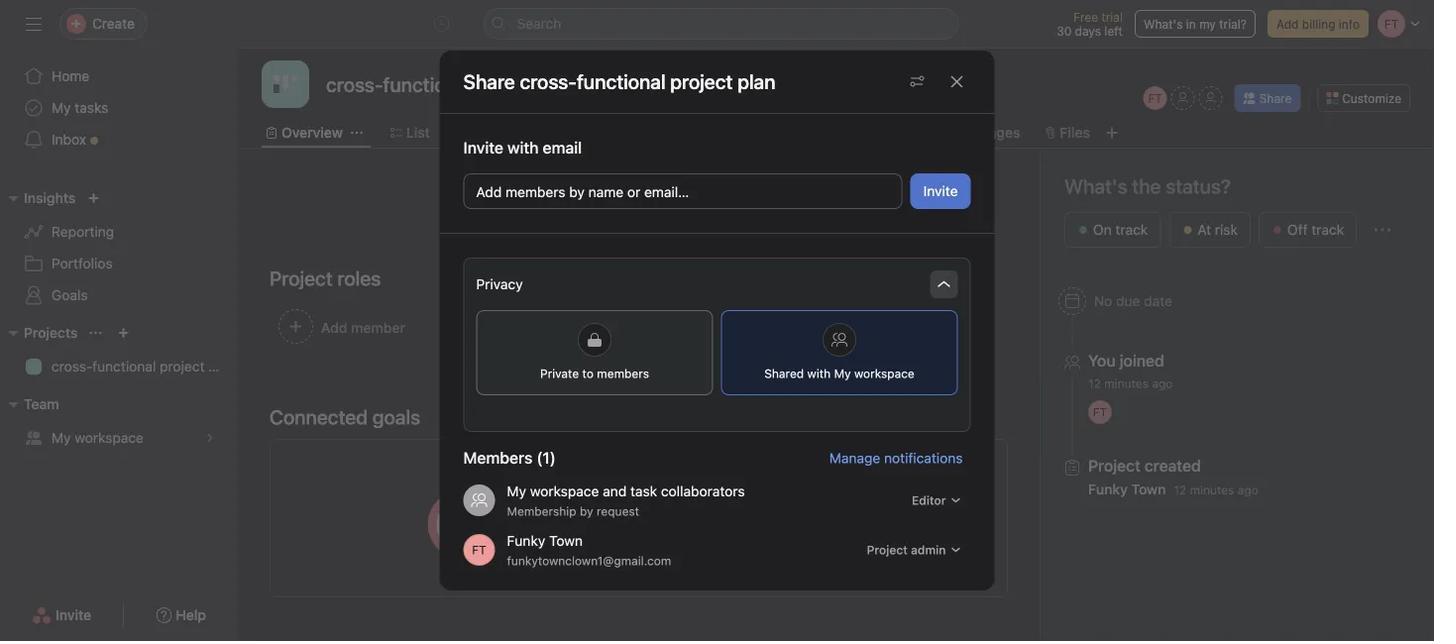 Task type: vqa. For each thing, say whether or not it's contained in the screenshot.
project inside the "link"
yes



Task type: describe. For each thing, give the bounding box(es) containing it.
my inside shared with my workspace radio
[[834, 367, 851, 381]]

1 horizontal spatial to
[[721, 475, 734, 492]]

in
[[1186, 17, 1196, 31]]

2 a from the left
[[855, 475, 863, 492]]

track for on track
[[1115, 222, 1148, 238]]

overview
[[281, 124, 343, 141]]

cross-functional project plan
[[52, 358, 236, 375]]

request
[[597, 505, 639, 518]]

my for my workspace
[[52, 430, 71, 446]]

portfolios
[[52, 255, 113, 272]]

invite with email
[[463, 138, 582, 157]]

project admin
[[867, 543, 946, 557]]

project privacy dialog image
[[936, 277, 952, 292]]

teams element
[[0, 387, 238, 458]]

you
[[1088, 351, 1116, 370]]

my tasks
[[52, 100, 108, 116]]

by inside 'my workspace and task collaborators membership by request'
[[580, 505, 593, 518]]

messages
[[954, 124, 1020, 141]]

my workspace
[[52, 430, 144, 446]]

workspace for my workspace
[[75, 430, 144, 446]]

off track button
[[1259, 212, 1357, 248]]

ft inside button
[[1148, 91, 1162, 105]]

funky town funkytownclown1@gmail.com
[[507, 533, 671, 568]]

board
[[470, 124, 508, 141]]

free trial 30 days left
[[1057, 10, 1123, 38]]

members inside radio
[[597, 367, 649, 381]]

my workspace and task collaborators membership by request
[[507, 483, 745, 518]]

the status?
[[1132, 174, 1231, 198]]

add for add billing info
[[1276, 17, 1299, 31]]

project created
[[1088, 456, 1201, 475]]

add for add goal
[[584, 538, 610, 554]]

create
[[634, 475, 675, 492]]

add members by name or email…
[[476, 184, 689, 200]]

and
[[603, 483, 627, 500]]

info
[[1339, 17, 1360, 31]]

manage notifications button
[[829, 450, 971, 466]]

privacy
[[476, 276, 523, 292]]

list
[[406, 124, 430, 141]]

manage
[[829, 450, 880, 466]]

private
[[540, 367, 579, 381]]

admin
[[911, 543, 946, 557]]

search
[[517, 15, 561, 32]]

off
[[1287, 222, 1308, 238]]

or inside connect or create a goal to link this project to a larger purpose.
[[617, 475, 631, 492]]

funky inside project created funky town 12 minutes ago
[[1088, 481, 1128, 498]]

reporting link
[[12, 216, 226, 248]]

timeline
[[548, 124, 604, 141]]

what's in my trial? button
[[1135, 10, 1256, 38]]

project
[[867, 543, 908, 557]]

1 horizontal spatial invite
[[463, 138, 503, 157]]

share for share
[[1259, 91, 1292, 105]]

inbox link
[[12, 124, 226, 156]]

trial
[[1101, 10, 1123, 24]]

at
[[1197, 222, 1211, 238]]

by inside 'button'
[[569, 184, 585, 200]]

add billing info
[[1276, 17, 1360, 31]]

joined
[[1120, 351, 1164, 370]]

Private to members radio
[[476, 310, 713, 396]]

shared with my workspace
[[764, 367, 915, 381]]

what's the status?
[[1064, 174, 1231, 198]]

days
[[1075, 24, 1101, 38]]

0 horizontal spatial invite
[[56, 607, 91, 623]]

purpose.
[[600, 497, 657, 513]]

cross- inside dialog
[[520, 70, 577, 93]]

share cross-functional project plan
[[463, 70, 776, 93]]

minutes inside you joined 12 minutes ago
[[1104, 377, 1149, 390]]

hide sidebar image
[[26, 16, 42, 32]]

connect
[[559, 475, 614, 492]]

insights element
[[0, 180, 238, 315]]

projects
[[24, 325, 78, 341]]

project created funky town 12 minutes ago
[[1088, 456, 1259, 498]]

list link
[[390, 122, 430, 144]]

with
[[807, 367, 831, 381]]

1 a from the left
[[678, 475, 686, 492]]

share cross-functional project plan dialog
[[440, 51, 995, 591]]

home
[[52, 68, 89, 84]]

connected goals
[[270, 405, 420, 429]]

messages link
[[938, 122, 1020, 144]]

add goal button
[[559, 528, 647, 564]]

usersicon image
[[471, 493, 487, 509]]

1 vertical spatial invite button
[[19, 598, 104, 633]]

team
[[24, 396, 59, 412]]

search button
[[483, 8, 959, 40]]

goal inside button
[[614, 538, 642, 554]]

at risk button
[[1169, 212, 1251, 248]]

project inside "link"
[[160, 358, 205, 375]]

goals link
[[12, 279, 226, 311]]

email…
[[644, 184, 689, 200]]

close this dialog image
[[949, 74, 965, 90]]

members inside 'button'
[[505, 184, 565, 200]]

trial?
[[1219, 17, 1247, 31]]

goals
[[52, 287, 88, 303]]

share for share cross-functional project plan
[[463, 70, 515, 93]]



Task type: locate. For each thing, give the bounding box(es) containing it.
cross-functional project plan link
[[12, 351, 236, 383]]

funky
[[1088, 481, 1128, 498], [507, 533, 545, 549]]

0 vertical spatial members
[[505, 184, 565, 200]]

what's inside what's in my trial? button
[[1144, 17, 1183, 31]]

Shared with My workspace radio
[[721, 310, 958, 396]]

team button
[[0, 392, 59, 416]]

1 vertical spatial 12
[[1174, 483, 1187, 497]]

0 horizontal spatial a
[[678, 475, 686, 492]]

0 vertical spatial ago
[[1152, 377, 1173, 390]]

1 vertical spatial project
[[790, 475, 835, 492]]

12 inside you joined 12 minutes ago
[[1088, 377, 1101, 390]]

0 vertical spatial 12
[[1088, 377, 1101, 390]]

with email
[[507, 138, 582, 157]]

track
[[1115, 222, 1148, 238], [1311, 222, 1344, 238]]

0 horizontal spatial ft
[[472, 543, 486, 557]]

0 vertical spatial project
[[160, 358, 205, 375]]

members (1)
[[463, 449, 556, 467]]

on track button
[[1064, 212, 1161, 248]]

free
[[1073, 10, 1098, 24]]

collaborators
[[661, 483, 745, 500]]

share button
[[1235, 84, 1301, 112]]

12 down you
[[1088, 377, 1101, 390]]

2 vertical spatial invite
[[56, 607, 91, 623]]

my for my tasks
[[52, 100, 71, 116]]

2 vertical spatial workspace
[[530, 483, 599, 500]]

1 vertical spatial town
[[549, 533, 583, 549]]

12
[[1088, 377, 1101, 390], [1174, 483, 1187, 497]]

workspace inside shared with my workspace radio
[[854, 367, 915, 381]]

my inside my tasks link
[[52, 100, 71, 116]]

at risk
[[1197, 222, 1238, 238]]

2 track from the left
[[1311, 222, 1344, 238]]

0 horizontal spatial goal
[[614, 538, 642, 554]]

0 vertical spatial invite button
[[911, 174, 971, 209]]

to left link
[[721, 475, 734, 492]]

1 horizontal spatial project
[[790, 475, 835, 492]]

board image
[[274, 72, 297, 96]]

connect or create a goal to link this project to a larger purpose.
[[559, 475, 863, 513]]

1 horizontal spatial ago
[[1238, 483, 1259, 497]]

overview link
[[266, 122, 343, 144]]

1 vertical spatial cross-
[[52, 358, 92, 375]]

workspace
[[854, 367, 915, 381], [75, 430, 144, 446], [530, 483, 599, 500]]

track right "on"
[[1115, 222, 1148, 238]]

home link
[[12, 60, 226, 92]]

project plan
[[670, 70, 776, 93]]

what's for what's in my trial?
[[1144, 17, 1183, 31]]

ft button
[[1143, 86, 1167, 110]]

share up board
[[463, 70, 515, 93]]

my
[[52, 100, 71, 116], [834, 367, 851, 381], [52, 430, 71, 446], [507, 483, 526, 500]]

functional inside "link"
[[92, 358, 156, 375]]

1 vertical spatial functional
[[92, 358, 156, 375]]

project right this
[[790, 475, 835, 492]]

workspace up membership
[[530, 483, 599, 500]]

inbox
[[52, 131, 86, 148]]

my right with
[[834, 367, 851, 381]]

1 horizontal spatial workspace
[[530, 483, 599, 500]]

0 vertical spatial or
[[627, 184, 640, 200]]

0 horizontal spatial cross-
[[52, 358, 92, 375]]

task
[[630, 483, 657, 500]]

add for add members by name or email…
[[476, 184, 502, 200]]

2 horizontal spatial ft
[[1148, 91, 1162, 105]]

insights
[[24, 190, 76, 206]]

members down with email
[[505, 184, 565, 200]]

1 vertical spatial what's
[[1064, 174, 1127, 198]]

or right name at the left
[[627, 184, 640, 200]]

project inside connect or create a goal to link this project to a larger purpose.
[[790, 475, 835, 492]]

ago inside you joined 12 minutes ago
[[1152, 377, 1173, 390]]

funky town link
[[1088, 481, 1166, 498]]

what's for what's the status?
[[1064, 174, 1127, 198]]

add down invite with email
[[476, 184, 502, 200]]

project permissions image
[[909, 74, 925, 90]]

cross- down the projects
[[52, 358, 92, 375]]

0 vertical spatial invite
[[463, 138, 503, 157]]

my inside 'my workspace and task collaborators membership by request'
[[507, 483, 526, 500]]

ago inside project created funky town 12 minutes ago
[[1238, 483, 1259, 497]]

share inside share button
[[1259, 91, 1292, 105]]

functional up timeline
[[577, 70, 666, 93]]

workspace right with
[[854, 367, 915, 381]]

minutes down project created
[[1190, 483, 1234, 497]]

1 horizontal spatial cross-
[[520, 70, 577, 93]]

a down manage
[[855, 475, 863, 492]]

1 horizontal spatial add
[[584, 538, 610, 554]]

1 horizontal spatial 12
[[1174, 483, 1187, 497]]

my tasks link
[[12, 92, 226, 124]]

1 horizontal spatial what's
[[1144, 17, 1183, 31]]

1 horizontal spatial goal
[[690, 475, 717, 492]]

1 vertical spatial workspace
[[75, 430, 144, 446]]

tasks
[[75, 100, 108, 116]]

notifications
[[884, 450, 963, 466]]

2 horizontal spatial add
[[1276, 17, 1299, 31]]

cross- up timeline link
[[520, 70, 577, 93]]

1 horizontal spatial members
[[597, 367, 649, 381]]

share
[[463, 70, 515, 93], [1259, 91, 1292, 105]]

0 vertical spatial what's
[[1144, 17, 1183, 31]]

larger
[[559, 497, 596, 513]]

0 horizontal spatial ago
[[1152, 377, 1173, 390]]

add left billing
[[1276, 17, 1299, 31]]

share down add billing info button
[[1259, 91, 1292, 105]]

0 horizontal spatial functional
[[92, 358, 156, 375]]

town up the funkytownclown1@gmail.com
[[549, 533, 583, 549]]

functional up teams "element"
[[92, 358, 156, 375]]

track for off track
[[1311, 222, 1344, 238]]

1 vertical spatial or
[[617, 475, 631, 492]]

project left plan
[[160, 358, 205, 375]]

add
[[1276, 17, 1299, 31], [476, 184, 502, 200], [584, 538, 610, 554]]

2 horizontal spatial workspace
[[854, 367, 915, 381]]

0 horizontal spatial project
[[160, 358, 205, 375]]

1 vertical spatial ago
[[1238, 483, 1259, 497]]

1 horizontal spatial invite button
[[911, 174, 971, 209]]

0 horizontal spatial track
[[1115, 222, 1148, 238]]

minutes inside project created funky town 12 minutes ago
[[1190, 483, 1234, 497]]

0 vertical spatial funky
[[1088, 481, 1128, 498]]

0 vertical spatial functional
[[577, 70, 666, 93]]

0 vertical spatial cross-
[[520, 70, 577, 93]]

0 vertical spatial town
[[1131, 481, 1166, 498]]

goal down the "request"
[[614, 538, 642, 554]]

ft down usersicon
[[472, 543, 486, 557]]

town inside project created funky town 12 minutes ago
[[1131, 481, 1166, 498]]

ft
[[1148, 91, 1162, 105], [1093, 405, 1107, 419], [472, 543, 486, 557]]

2 horizontal spatial to
[[839, 475, 852, 492]]

funky down project created
[[1088, 481, 1128, 498]]

town down project created
[[1131, 481, 1166, 498]]

membership
[[507, 505, 576, 518]]

1 horizontal spatial town
[[1131, 481, 1166, 498]]

2 vertical spatial ft
[[472, 543, 486, 557]]

1 vertical spatial ft
[[1093, 405, 1107, 419]]

reporting
[[52, 223, 114, 240]]

1 track from the left
[[1115, 222, 1148, 238]]

1 horizontal spatial minutes
[[1190, 483, 1234, 497]]

minutes down you joined button at right
[[1104, 377, 1149, 390]]

to right private
[[582, 367, 594, 381]]

a right create
[[678, 475, 686, 492]]

projects button
[[0, 321, 78, 345]]

portfolios link
[[12, 248, 226, 279]]

my inside my workspace link
[[52, 430, 71, 446]]

on track
[[1093, 222, 1148, 238]]

add members by name or email… button
[[463, 174, 903, 209]]

project roles
[[270, 267, 381, 290]]

cross- inside "link"
[[52, 358, 92, 375]]

members
[[505, 184, 565, 200], [597, 367, 649, 381]]

add inside 'button'
[[476, 184, 502, 200]]

30
[[1057, 24, 1072, 38]]

0 vertical spatial add
[[1276, 17, 1299, 31]]

what's in my trial?
[[1144, 17, 1247, 31]]

timeline link
[[532, 122, 604, 144]]

project
[[160, 358, 205, 375], [790, 475, 835, 492]]

1 horizontal spatial functional
[[577, 70, 666, 93]]

billing
[[1302, 17, 1335, 31]]

1 horizontal spatial funky
[[1088, 481, 1128, 498]]

1 vertical spatial goal
[[614, 538, 642, 554]]

what's
[[1144, 17, 1183, 31], [1064, 174, 1127, 198]]

0 horizontal spatial funky
[[507, 533, 545, 549]]

0 horizontal spatial share
[[463, 70, 515, 93]]

0 horizontal spatial workspace
[[75, 430, 144, 446]]

to down manage
[[839, 475, 852, 492]]

1 horizontal spatial share
[[1259, 91, 1292, 105]]

ft down what's in my trial?
[[1148, 91, 1162, 105]]

or inside 'button'
[[627, 184, 640, 200]]

functional
[[577, 70, 666, 93], [92, 358, 156, 375]]

this
[[763, 475, 786, 492]]

my up membership
[[507, 483, 526, 500]]

2 vertical spatial add
[[584, 538, 610, 554]]

members right private
[[597, 367, 649, 381]]

share inside share cross-functional project plan dialog
[[463, 70, 515, 93]]

by
[[569, 184, 585, 200], [580, 505, 593, 518]]

workspace inside 'my workspace and task collaborators membership by request'
[[530, 483, 599, 500]]

ago
[[1152, 377, 1173, 390], [1238, 483, 1259, 497]]

0 horizontal spatial 12
[[1088, 377, 1101, 390]]

by left name at the left
[[569, 184, 585, 200]]

by down connect
[[580, 505, 593, 518]]

0 horizontal spatial town
[[549, 533, 583, 549]]

workspace for my workspace and task collaborators membership by request
[[530, 483, 599, 500]]

document
[[258, 89, 1020, 188]]

what's up "on"
[[1064, 174, 1127, 198]]

funkytownclown1@gmail.com
[[507, 554, 671, 568]]

0 horizontal spatial what's
[[1064, 174, 1127, 198]]

1 vertical spatial invite
[[923, 183, 958, 199]]

link
[[737, 475, 759, 492]]

on
[[1093, 222, 1112, 238]]

you joined 12 minutes ago
[[1088, 351, 1173, 390]]

0 horizontal spatial invite button
[[19, 598, 104, 633]]

0 vertical spatial minutes
[[1104, 377, 1149, 390]]

0 horizontal spatial minutes
[[1104, 377, 1149, 390]]

0 vertical spatial ft
[[1148, 91, 1162, 105]]

search list box
[[483, 8, 959, 40]]

my down team at the bottom of page
[[52, 430, 71, 446]]

insights button
[[0, 186, 76, 210]]

1 vertical spatial by
[[580, 505, 593, 518]]

invite
[[463, 138, 503, 157], [923, 183, 958, 199], [56, 607, 91, 623]]

my for my workspace and task collaborators membership by request
[[507, 483, 526, 500]]

global element
[[0, 49, 238, 167]]

1 horizontal spatial ft
[[1093, 405, 1107, 419]]

a
[[678, 475, 686, 492], [855, 475, 863, 492]]

0 horizontal spatial add
[[476, 184, 502, 200]]

project admin button
[[858, 536, 971, 564]]

plan
[[208, 358, 236, 375]]

town inside funky town funkytownclown1@gmail.com
[[549, 533, 583, 549]]

0 horizontal spatial to
[[582, 367, 594, 381]]

workspace down cross-functional project plan "link"
[[75, 430, 144, 446]]

ft down you joined 12 minutes ago
[[1093, 405, 1107, 419]]

privacy option group
[[463, 258, 971, 432]]

12 inside project created funky town 12 minutes ago
[[1174, 483, 1187, 497]]

what's left in
[[1144, 17, 1183, 31]]

to inside radio
[[582, 367, 594, 381]]

manage notifications
[[829, 450, 963, 466]]

ft inside share cross-functional project plan dialog
[[472, 543, 486, 557]]

my left tasks
[[52, 100, 71, 116]]

or up purpose.
[[617, 475, 631, 492]]

2 horizontal spatial invite
[[923, 183, 958, 199]]

editor
[[912, 494, 946, 508]]

track right off
[[1311, 222, 1344, 238]]

1 vertical spatial minutes
[[1190, 483, 1234, 497]]

risk
[[1215, 222, 1238, 238]]

or
[[627, 184, 640, 200], [617, 475, 631, 492]]

workspace inside my workspace link
[[75, 430, 144, 446]]

editor button
[[903, 487, 971, 514]]

add billing info button
[[1268, 10, 1369, 38]]

my
[[1199, 17, 1216, 31]]

12 down project created
[[1174, 483, 1187, 497]]

private to members
[[540, 367, 649, 381]]

1 vertical spatial members
[[597, 367, 649, 381]]

funky inside funky town funkytownclown1@gmail.com
[[507, 533, 545, 549]]

0 vertical spatial workspace
[[854, 367, 915, 381]]

you joined button
[[1088, 351, 1173, 371]]

add up the funkytownclown1@gmail.com
[[584, 538, 610, 554]]

minutes
[[1104, 377, 1149, 390], [1190, 483, 1234, 497]]

1 horizontal spatial track
[[1311, 222, 1344, 238]]

files
[[1060, 124, 1090, 141]]

projects element
[[0, 315, 238, 387]]

None text field
[[321, 66, 587, 102]]

0 horizontal spatial members
[[505, 184, 565, 200]]

my workspace link
[[12, 422, 226, 454]]

0 vertical spatial by
[[569, 184, 585, 200]]

1 horizontal spatial a
[[855, 475, 863, 492]]

1 vertical spatial add
[[476, 184, 502, 200]]

1 vertical spatial funky
[[507, 533, 545, 549]]

add to starred image
[[624, 76, 640, 92]]

files link
[[1044, 122, 1090, 144]]

funky down membership
[[507, 533, 545, 549]]

goal inside connect or create a goal to link this project to a larger purpose.
[[690, 475, 717, 492]]

0 vertical spatial goal
[[690, 475, 717, 492]]

goal left link
[[690, 475, 717, 492]]

functional inside dialog
[[577, 70, 666, 93]]



